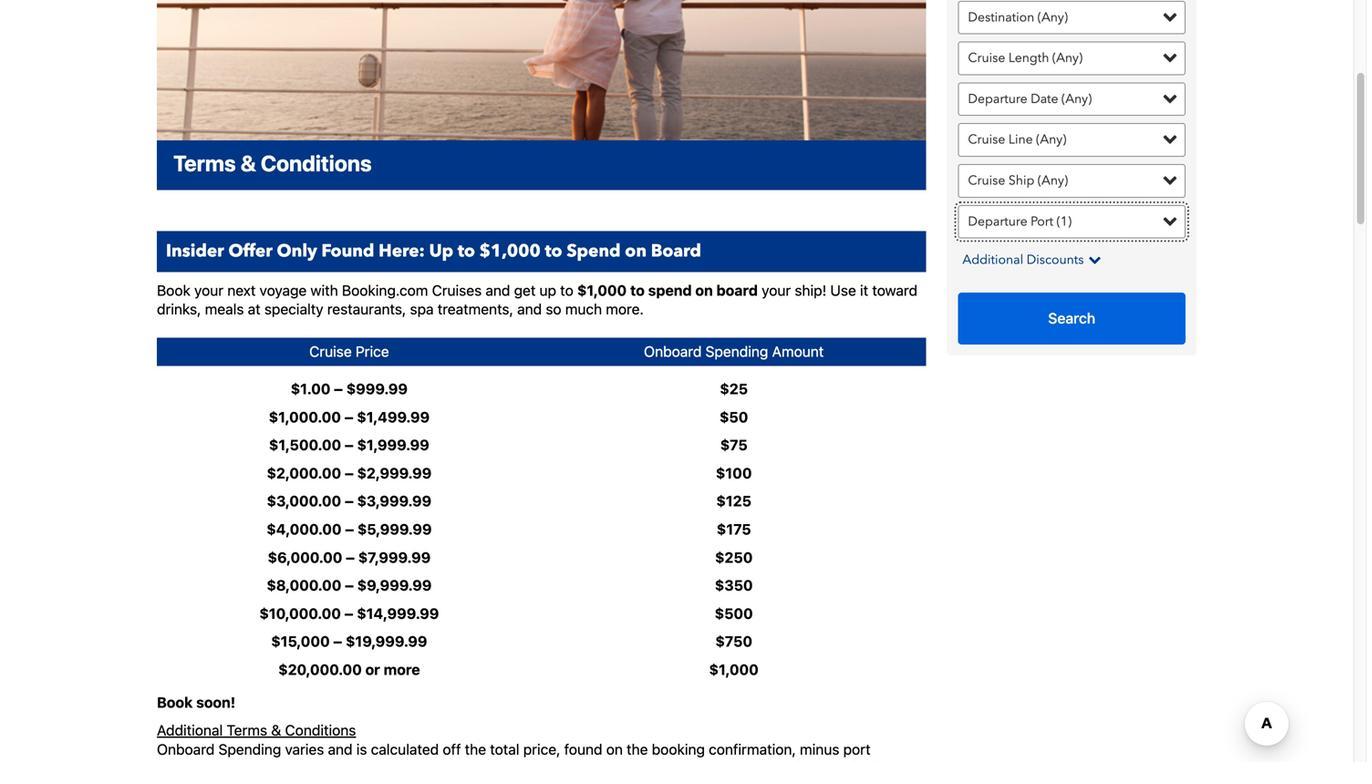 Task type: vqa. For each thing, say whether or not it's contained in the screenshot.
$10,000.00
yes



Task type: locate. For each thing, give the bounding box(es) containing it.
– up $15,000 – $19,999.99
[[344, 605, 353, 622]]

) right length
[[1079, 49, 1083, 67]]

( right line
[[1036, 131, 1040, 148]]

any for departure date
[[1065, 90, 1088, 108]]

much
[[565, 301, 602, 318]]

$6,000.00
[[268, 549, 342, 566]]

departure for departure port
[[968, 213, 1027, 230]]

departure left port
[[968, 213, 1027, 230]]

any for cruise line
[[1040, 131, 1063, 148]]

additional discounts
[[963, 251, 1084, 269]]

spend
[[567, 240, 621, 263]]

2 vertical spatial on
[[606, 741, 623, 758]]

$1,000.00 – $1,499.99
[[269, 408, 430, 426]]

$1,000 up much
[[577, 282, 627, 299]]

cruise left length
[[968, 49, 1005, 67]]

( right port
[[1057, 213, 1060, 230]]

& up expenses,
[[271, 722, 281, 739]]

1 horizontal spatial on
[[625, 240, 647, 263]]

next
[[227, 282, 256, 299]]

cruise
[[968, 49, 1005, 67], [968, 131, 1005, 148], [968, 172, 1005, 189], [309, 343, 352, 360]]

confirmation,
[[709, 741, 796, 758]]

as
[[721, 760, 736, 762]]

1 vertical spatial terms
[[227, 722, 267, 739]]

any right ship
[[1042, 172, 1064, 189]]

conditions up varies
[[285, 722, 356, 739]]

( right date
[[1062, 90, 1065, 108]]

and inside your ship! use it toward drinks, meals at specialty restaurants, spa treatments, and so much more.
[[517, 301, 542, 318]]

any
[[1041, 9, 1064, 26], [1056, 49, 1079, 67], [1065, 90, 1088, 108], [1040, 131, 1063, 148], [1042, 172, 1064, 189]]

search link
[[958, 293, 1186, 345]]

0 vertical spatial conditions
[[261, 151, 372, 176]]

1 book from the top
[[157, 282, 190, 299]]

– for $1.00
[[334, 380, 343, 398]]

additional down departure port ( 1 ) on the right
[[963, 251, 1023, 269]]

length
[[1009, 49, 1049, 67]]

onboard
[[644, 343, 702, 360], [157, 741, 215, 758], [507, 760, 565, 762]]

up
[[539, 282, 556, 299]]

2 horizontal spatial on
[[695, 282, 713, 299]]

cruise left line
[[968, 131, 1005, 148]]

additional inside additional terms & conditions onboard spending varies and is calculated off the total price, found on the booking confirmation, minus port charges, port expenses, taxes, and travel protection. onboard spending amounts are as follows: $25 per $1-$99
[[157, 722, 223, 739]]

1 vertical spatial $1,000
[[577, 282, 627, 299]]

0 vertical spatial book
[[157, 282, 190, 299]]

0 vertical spatial &
[[240, 151, 256, 176]]

the up amounts on the bottom of the page
[[627, 741, 648, 758]]

1 horizontal spatial your
[[762, 282, 791, 299]]

2 vertical spatial spending
[[569, 760, 632, 762]]

& inside additional terms & conditions onboard spending varies and is calculated off the total price, found on the booking confirmation, minus port charges, port expenses, taxes, and travel protection. onboard spending amounts are as follows: $25 per $1-$99
[[271, 722, 281, 739]]

conditions up only
[[261, 151, 372, 176]]

1 vertical spatial &
[[271, 722, 281, 739]]

$25 down minus
[[794, 760, 820, 762]]

– up $1,500.00 – $1,999.99
[[345, 408, 353, 426]]

price
[[356, 343, 389, 360]]

$2,000.00 – $2,999.99
[[267, 465, 432, 482]]

the up 'protection.'
[[465, 741, 486, 758]]

( right ship
[[1038, 172, 1042, 189]]

$5,999.99
[[357, 521, 432, 538]]

any right date
[[1065, 90, 1088, 108]]

1 vertical spatial spending
[[218, 741, 281, 758]]

– for $1,000.00
[[345, 408, 353, 426]]

0 horizontal spatial $1,000
[[479, 240, 541, 263]]

( for line
[[1036, 131, 1040, 148]]

book up drinks, on the top of page
[[157, 282, 190, 299]]

$1,000 up get
[[479, 240, 541, 263]]

protection.
[[432, 760, 503, 762]]

0 horizontal spatial port
[[218, 760, 245, 762]]

per
[[824, 760, 846, 762]]

to right up
[[560, 282, 573, 299]]

2 book from the top
[[157, 694, 193, 711]]

0 vertical spatial additional
[[963, 251, 1023, 269]]

destination ( any )
[[968, 9, 1068, 26]]

) right date
[[1088, 90, 1092, 108]]

departure up cruise line ( any )
[[968, 90, 1027, 108]]

0 horizontal spatial your
[[194, 282, 223, 299]]

) right port
[[1068, 213, 1072, 230]]

onboard down spend
[[644, 343, 702, 360]]

$15,000 – $19,999.99
[[271, 633, 427, 650]]

terms & conditions
[[173, 151, 372, 176]]

more.
[[606, 301, 644, 318]]

onboard up charges,
[[157, 741, 215, 758]]

on
[[625, 240, 647, 263], [695, 282, 713, 299], [606, 741, 623, 758]]

$10,000.00
[[259, 605, 341, 622]]

& up offer
[[240, 151, 256, 176]]

None search field
[[947, 0, 1197, 356]]

cruise for cruise line
[[968, 131, 1005, 148]]

1 vertical spatial port
[[218, 760, 245, 762]]

0 horizontal spatial &
[[240, 151, 256, 176]]

spending up expenses,
[[218, 741, 281, 758]]

spending down found at the bottom left of page
[[569, 760, 632, 762]]

0 vertical spatial spending
[[705, 343, 768, 360]]

( right length
[[1052, 49, 1056, 67]]

book
[[157, 282, 190, 299], [157, 694, 193, 711]]

1 horizontal spatial $25
[[794, 760, 820, 762]]

$1,999.99
[[357, 436, 429, 454]]

departure
[[968, 90, 1027, 108], [968, 213, 1027, 230]]

port
[[843, 741, 871, 758], [218, 760, 245, 762]]

onboard down price,
[[507, 760, 565, 762]]

0 horizontal spatial the
[[465, 741, 486, 758]]

any up length
[[1041, 9, 1064, 26]]

2 horizontal spatial onboard
[[644, 343, 702, 360]]

– down $4,000.00 – $5,999.99
[[346, 549, 355, 566]]

– up $3,000.00 – $3,999.99
[[345, 465, 354, 482]]

– down $2,000.00 – $2,999.99
[[345, 493, 354, 510]]

voyage
[[260, 282, 307, 299]]

line
[[1009, 131, 1033, 148]]

2 vertical spatial onboard
[[507, 760, 565, 762]]

– right $1.00
[[334, 380, 343, 398]]

$1.00 – $999.99
[[291, 380, 408, 398]]

cruise for cruise length
[[968, 49, 1005, 67]]

discounts
[[1027, 251, 1084, 269]]

your
[[194, 282, 223, 299], [762, 282, 791, 299]]

$14,999.99
[[357, 605, 439, 622]]

– up the $6,000.00 – $7,999.99
[[345, 521, 354, 538]]

$350
[[715, 577, 753, 594]]

( for port
[[1057, 213, 1060, 230]]

conditions inside additional terms & conditions onboard spending varies and is calculated off the total price, found on the booking confirmation, minus port charges, port expenses, taxes, and travel protection. onboard spending amounts are as follows: $25 per $1-$99
[[285, 722, 356, 739]]

– for $6,000.00
[[346, 549, 355, 566]]

departure date ( any )
[[968, 90, 1092, 108]]

( for length
[[1052, 49, 1056, 67]]

0 vertical spatial $25
[[720, 380, 748, 398]]

to
[[458, 240, 475, 263], [545, 240, 562, 263], [560, 282, 573, 299], [630, 282, 645, 299]]

1 horizontal spatial additional
[[963, 251, 1023, 269]]

1 vertical spatial book
[[157, 694, 193, 711]]

additional discounts button
[[963, 251, 1190, 269]]

) right line
[[1063, 131, 1066, 148]]

spending left amount
[[705, 343, 768, 360]]

booking
[[652, 741, 705, 758]]

1 vertical spatial additional
[[157, 722, 223, 739]]

any right line
[[1040, 131, 1063, 148]]

use
[[830, 282, 856, 299]]

and up taxes,
[[328, 741, 353, 758]]

0 horizontal spatial onboard
[[157, 741, 215, 758]]

1 vertical spatial departure
[[968, 213, 1027, 230]]

$20,000.00 or more
[[278, 661, 420, 678]]

$25 up $50
[[720, 380, 748, 398]]

cruise left ship
[[968, 172, 1005, 189]]

1 departure from the top
[[968, 90, 1027, 108]]

departure for departure date
[[968, 90, 1027, 108]]

– for $2,000.00
[[345, 465, 354, 482]]

charges,
[[157, 760, 214, 762]]

at
[[248, 301, 261, 318]]

2 the from the left
[[627, 741, 648, 758]]

– up $2,000.00 – $2,999.99
[[345, 436, 354, 454]]

departure port ( 1 )
[[968, 213, 1072, 230]]

$25
[[720, 380, 748, 398], [794, 760, 820, 762]]

2 your from the left
[[762, 282, 791, 299]]

) up 1 on the right top
[[1064, 172, 1068, 189]]

1 horizontal spatial spending
[[569, 760, 632, 762]]

any right length
[[1056, 49, 1079, 67]]

$9,999.99
[[357, 577, 432, 594]]

1 vertical spatial $25
[[794, 760, 820, 762]]

1 vertical spatial conditions
[[285, 722, 356, 739]]

$999.99
[[346, 380, 408, 398]]

1 horizontal spatial $1,000
[[577, 282, 627, 299]]

additional for additional discounts
[[963, 251, 1023, 269]]

terms down soon!
[[227, 722, 267, 739]]

1 horizontal spatial onboard
[[507, 760, 565, 762]]

additional down book soon!
[[157, 722, 223, 739]]

– up $10,000.00 – $14,999.99
[[345, 577, 354, 594]]

terms inside additional terms & conditions onboard spending varies and is calculated off the total price, found on the booking confirmation, minus port charges, port expenses, taxes, and travel protection. onboard spending amounts are as follows: $25 per $1-$99
[[227, 722, 267, 739]]

your left ship!
[[762, 282, 791, 299]]

1 horizontal spatial &
[[271, 722, 281, 739]]

up
[[429, 240, 453, 263]]

$25 inside additional terms & conditions onboard spending varies and is calculated off the total price, found on the booking confirmation, minus port charges, port expenses, taxes, and travel protection. onboard spending amounts are as follows: $25 per $1-$99
[[794, 760, 820, 762]]

port up the "$1-"
[[843, 741, 871, 758]]

none search field containing destination
[[947, 0, 1197, 356]]

0 vertical spatial port
[[843, 741, 871, 758]]

1 horizontal spatial the
[[627, 741, 648, 758]]

$125
[[716, 493, 751, 510]]

port right charges,
[[218, 760, 245, 762]]

terms & conditions image
[[157, 0, 926, 141]]

off
[[443, 741, 461, 758]]

insider offer only found here: up to $1,000 to spend on board
[[166, 240, 701, 263]]

2 horizontal spatial $1,000
[[709, 661, 759, 678]]

ship
[[1009, 172, 1034, 189]]

the
[[465, 741, 486, 758], [627, 741, 648, 758]]

2 departure from the top
[[968, 213, 1027, 230]]

0 horizontal spatial on
[[606, 741, 623, 758]]

– up $20,000.00 or more
[[333, 633, 342, 650]]

terms up insider
[[173, 151, 236, 176]]

spending
[[705, 343, 768, 360], [218, 741, 281, 758], [569, 760, 632, 762]]

) for cruise line ( any )
[[1063, 131, 1066, 148]]

any for cruise length
[[1056, 49, 1079, 67]]

your up meals
[[194, 282, 223, 299]]

book left soon!
[[157, 694, 193, 711]]

and down get
[[517, 301, 542, 318]]

(
[[1038, 9, 1041, 26], [1052, 49, 1056, 67], [1062, 90, 1065, 108], [1036, 131, 1040, 148], [1038, 172, 1042, 189], [1057, 213, 1060, 230]]

$1,000 down $750
[[709, 661, 759, 678]]

2 horizontal spatial spending
[[705, 343, 768, 360]]

0 vertical spatial departure
[[968, 90, 1027, 108]]

and
[[485, 282, 510, 299], [517, 301, 542, 318], [328, 741, 353, 758], [363, 760, 387, 762]]

0 horizontal spatial additional
[[157, 722, 223, 739]]



Task type: describe. For each thing, give the bounding box(es) containing it.
to right the up
[[458, 240, 475, 263]]

$1,500.00
[[269, 436, 341, 454]]

only
[[277, 240, 317, 263]]

price,
[[523, 741, 560, 758]]

0 vertical spatial $1,000
[[479, 240, 541, 263]]

on inside additional terms & conditions onboard spending varies and is calculated off the total price, found on the booking confirmation, minus port charges, port expenses, taxes, and travel protection. onboard spending amounts are as follows: $25 per $1-$99
[[606, 741, 623, 758]]

– for $15,000
[[333, 633, 342, 650]]

found
[[564, 741, 602, 758]]

spa
[[410, 301, 434, 318]]

expenses,
[[249, 760, 316, 762]]

$1,499.99
[[357, 408, 430, 426]]

amounts
[[635, 760, 693, 762]]

$2,000.00
[[267, 465, 341, 482]]

$100
[[716, 465, 752, 482]]

your ship! use it toward drinks, meals at specialty restaurants, spa treatments, and so much more.
[[157, 282, 917, 318]]

onboard spending amount
[[644, 343, 824, 360]]

1
[[1060, 213, 1068, 230]]

$175
[[717, 521, 751, 538]]

1 horizontal spatial port
[[843, 741, 871, 758]]

$1,500.00 – $1,999.99
[[269, 436, 429, 454]]

$3,000.00 – $3,999.99
[[267, 493, 432, 510]]

any for cruise ship
[[1042, 172, 1064, 189]]

– for $10,000.00
[[344, 605, 353, 622]]

$7,999.99
[[358, 549, 431, 566]]

amount
[[772, 343, 824, 360]]

– for $4,000.00
[[345, 521, 354, 538]]

additional for additional terms & conditions onboard spending varies and is calculated off the total price, found on the booking confirmation, minus port charges, port expenses, taxes, and travel protection. onboard spending amounts are as follows: $25 per $1-$99
[[157, 722, 223, 739]]

taxes,
[[320, 760, 359, 762]]

$6,000.00 – $7,999.99
[[268, 549, 431, 566]]

cruise line ( any )
[[968, 131, 1066, 148]]

destination
[[968, 9, 1034, 26]]

varies
[[285, 741, 324, 758]]

$50
[[720, 408, 748, 426]]

total
[[490, 741, 519, 758]]

calculated
[[371, 741, 439, 758]]

1 vertical spatial on
[[695, 282, 713, 299]]

get
[[514, 282, 536, 299]]

it
[[860, 282, 868, 299]]

toward
[[872, 282, 917, 299]]

book for book your next voyage with booking.com cruises and get up to $1,000 to spend on board
[[157, 282, 190, 299]]

treatments,
[[438, 301, 513, 318]]

book your next voyage with booking.com cruises and get up to $1,000 to spend on board
[[157, 282, 758, 299]]

cruise for cruise ship
[[968, 172, 1005, 189]]

) for cruise length ( any )
[[1079, 49, 1083, 67]]

0 vertical spatial on
[[625, 240, 647, 263]]

meals
[[205, 301, 244, 318]]

so
[[546, 301, 561, 318]]

$3,999.99
[[357, 493, 432, 510]]

are
[[696, 760, 717, 762]]

additional terms & conditions onboard spending varies and is calculated off the total price, found on the booking confirmation, minus port charges, port expenses, taxes, and travel protection. onboard spending amounts are as follows: $25 per $1-$99
[[157, 722, 925, 762]]

) up cruise length ( any )
[[1064, 9, 1068, 26]]

to up up
[[545, 240, 562, 263]]

) for departure date ( any )
[[1088, 90, 1092, 108]]

$15,000
[[271, 633, 330, 650]]

travel
[[391, 760, 428, 762]]

$8,000.00 – $9,999.99
[[267, 577, 432, 594]]

( right destination
[[1038, 9, 1041, 26]]

or
[[365, 661, 380, 678]]

$4,000.00
[[267, 521, 342, 538]]

specialty
[[264, 301, 323, 318]]

cruise up the $1.00 – $999.99
[[309, 343, 352, 360]]

– for $8,000.00
[[345, 577, 354, 594]]

more
[[384, 661, 420, 678]]

book for book soon!
[[157, 694, 193, 711]]

1 your from the left
[[194, 282, 223, 299]]

date
[[1031, 90, 1058, 108]]

here:
[[379, 240, 425, 263]]

1 vertical spatial onboard
[[157, 741, 215, 758]]

book soon!
[[157, 694, 235, 711]]

insider
[[166, 240, 224, 263]]

drinks,
[[157, 301, 201, 318]]

1 the from the left
[[465, 741, 486, 758]]

chevron down image
[[1084, 253, 1101, 266]]

booking.com
[[342, 282, 428, 299]]

$500
[[715, 605, 753, 622]]

cruises
[[432, 282, 482, 299]]

is
[[356, 741, 367, 758]]

$3,000.00
[[267, 493, 341, 510]]

( for ship
[[1038, 172, 1042, 189]]

$8,000.00
[[267, 577, 341, 594]]

2 vertical spatial $1,000
[[709, 661, 759, 678]]

spend
[[648, 282, 692, 299]]

0 vertical spatial terms
[[173, 151, 236, 176]]

– for $1,500.00
[[345, 436, 354, 454]]

) for departure port ( 1 )
[[1068, 213, 1072, 230]]

$1.00
[[291, 380, 330, 398]]

$750
[[715, 633, 752, 650]]

and down is
[[363, 760, 387, 762]]

$4,000.00 – $5,999.99
[[267, 521, 432, 538]]

minus
[[800, 741, 839, 758]]

$1,000.00
[[269, 408, 341, 426]]

found
[[321, 240, 374, 263]]

$1-
[[850, 760, 872, 762]]

0 vertical spatial onboard
[[644, 343, 702, 360]]

your inside your ship! use it toward drinks, meals at specialty restaurants, spa treatments, and so much more.
[[762, 282, 791, 299]]

cruise price
[[309, 343, 389, 360]]

port
[[1031, 213, 1053, 230]]

board
[[716, 282, 758, 299]]

cruise length ( any )
[[968, 49, 1083, 67]]

( for date
[[1062, 90, 1065, 108]]

0 horizontal spatial spending
[[218, 741, 281, 758]]

search
[[1048, 310, 1095, 327]]

$10,000.00 – $14,999.99
[[259, 605, 439, 622]]

) for cruise ship ( any )
[[1064, 172, 1068, 189]]

and left get
[[485, 282, 510, 299]]

offer
[[228, 240, 272, 263]]

– for $3,000.00
[[345, 493, 354, 510]]

follows:
[[740, 760, 790, 762]]

$19,999.99
[[346, 633, 427, 650]]

to up more.
[[630, 282, 645, 299]]

$20,000.00
[[278, 661, 362, 678]]

0 horizontal spatial $25
[[720, 380, 748, 398]]



